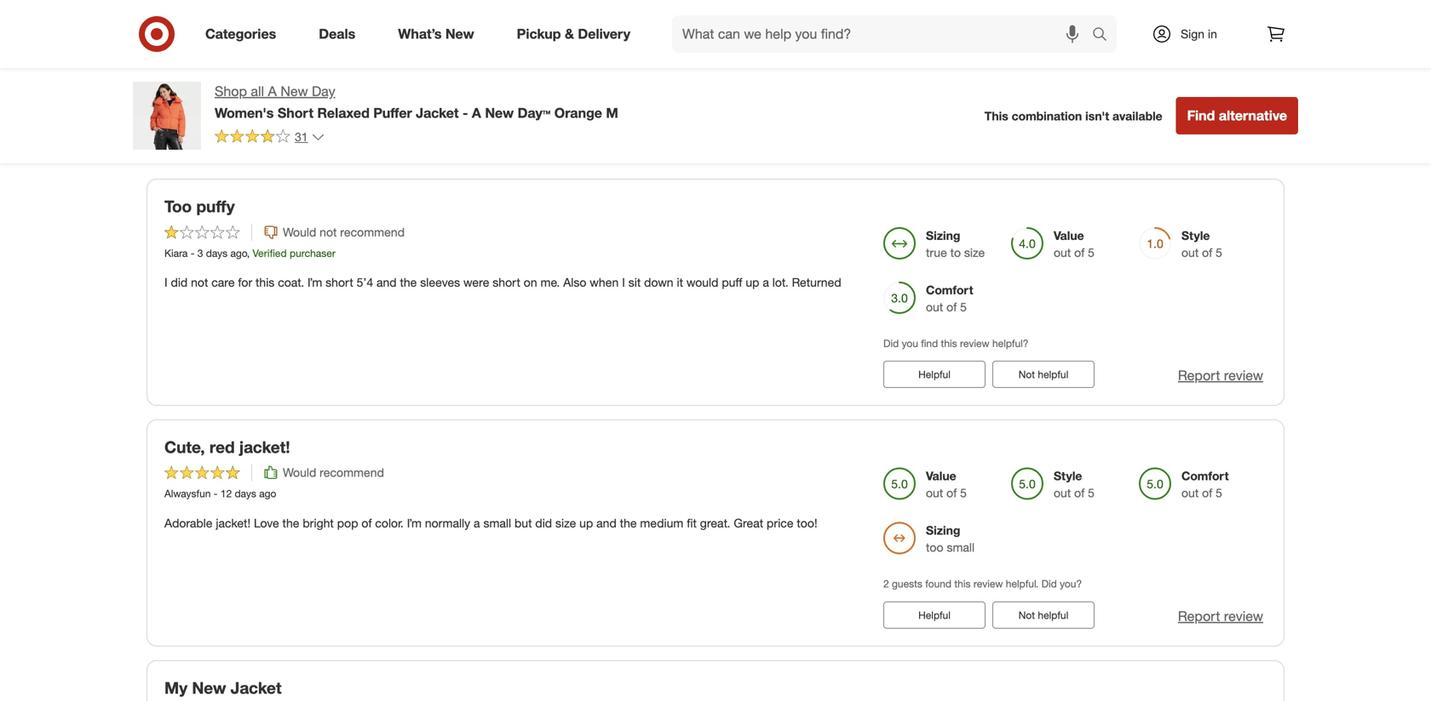 Task type: locate. For each thing, give the bounding box(es) containing it.
1 horizontal spatial did
[[535, 516, 552, 531]]

1 not helpful from the top
[[1019, 368, 1068, 381]]

comfort out of 5
[[926, 283, 973, 315], [1182, 469, 1229, 501]]

new left day™
[[485, 105, 514, 121]]

ago up the for in the top of the page
[[230, 247, 247, 260]]

2 would from the top
[[283, 466, 316, 481]]

new
[[445, 26, 474, 42], [281, 83, 308, 100], [485, 105, 514, 121], [192, 679, 226, 698]]

5
[[1088, 245, 1095, 260], [1216, 245, 1222, 260], [960, 300, 967, 315], [960, 486, 967, 501], [1088, 486, 1095, 501], [1216, 486, 1222, 501]]

this for too puffy
[[941, 337, 957, 350]]

i down kiara
[[164, 275, 168, 290]]

2 sizing from the top
[[926, 524, 960, 539]]

- left 12
[[214, 488, 218, 501]]

did
[[883, 337, 899, 350], [1041, 578, 1057, 591]]

sizing up true
[[926, 228, 960, 243]]

1 horizontal spatial small
[[947, 541, 975, 556]]

1 vertical spatial ago
[[259, 488, 276, 501]]

helpful button down "found"
[[883, 602, 986, 629]]

0 horizontal spatial value out of 5
[[926, 469, 967, 501]]

recommend up 5'4
[[340, 225, 405, 240]]

and right 5'4
[[377, 275, 397, 290]]

0 vertical spatial verified
[[1172, 73, 1217, 89]]

a left lot.
[[763, 275, 769, 290]]

1 vertical spatial verified
[[253, 247, 287, 260]]

would
[[283, 225, 316, 240], [283, 466, 316, 481]]

days right 12
[[235, 488, 256, 501]]

too!
[[797, 516, 817, 531]]

1 horizontal spatial short
[[493, 275, 520, 290]]

0 vertical spatial style out of 5
[[1182, 228, 1222, 260]]

style
[[1182, 228, 1210, 243], [1054, 469, 1082, 484]]

2 not helpful button from the top
[[992, 602, 1095, 629]]

2 horizontal spatial -
[[463, 105, 468, 121]]

0 horizontal spatial jacket
[[231, 679, 282, 698]]

not helpful button
[[992, 361, 1095, 388], [992, 602, 1095, 629]]

1 not from the top
[[1019, 368, 1035, 381]]

cute,
[[164, 438, 205, 457]]

jacket!
[[239, 438, 290, 457], [216, 516, 251, 531]]

0 horizontal spatial verified
[[253, 247, 287, 260]]

helpful down "found"
[[918, 609, 951, 622]]

0 horizontal spatial i
[[164, 275, 168, 290]]

1 vertical spatial comfort
[[1182, 469, 1229, 484]]

1 horizontal spatial ago
[[259, 488, 276, 501]]

1 horizontal spatial value out of 5
[[1054, 228, 1095, 260]]

0 vertical spatial helpful
[[918, 368, 951, 381]]

1 vertical spatial -
[[191, 247, 195, 260]]

recommend up pop
[[320, 466, 384, 481]]

not helpful down helpful?
[[1019, 368, 1068, 381]]

1 report review button from the top
[[1178, 366, 1263, 386]]

0 horizontal spatial did
[[171, 275, 188, 290]]

1 helpful from the top
[[918, 368, 951, 381]]

kiara - 3 days ago , verified purchaser
[[164, 247, 336, 260]]

a right all in the top left of the page
[[268, 83, 277, 100]]

1 sizing from the top
[[926, 228, 960, 243]]

sizing for true
[[926, 228, 960, 243]]

recommend
[[340, 225, 405, 240], [320, 466, 384, 481]]

jacket! right the red
[[239, 438, 290, 457]]

puffer
[[373, 105, 412, 121]]

ago for 3
[[230, 247, 247, 260]]

i'm right coat.
[[308, 275, 322, 290]]

size right to
[[964, 245, 985, 260]]

pickup & delivery
[[517, 26, 630, 42]]

1 vertical spatial did
[[535, 516, 552, 531]]

1 vertical spatial helpful button
[[883, 602, 986, 629]]

returned
[[792, 275, 841, 290]]

1 vertical spatial report
[[1178, 608, 1220, 625]]

1 horizontal spatial size
[[964, 245, 985, 260]]

0 vertical spatial helpful
[[1038, 368, 1068, 381]]

1 vertical spatial style out of 5
[[1054, 469, 1095, 501]]

find
[[921, 337, 938, 350]]

0 horizontal spatial i'm
[[308, 275, 322, 290]]

1 helpful button from the top
[[883, 361, 986, 388]]

adorable
[[164, 516, 213, 531]]

1 vertical spatial not helpful button
[[992, 602, 1095, 629]]

review
[[960, 337, 990, 350], [1224, 368, 1263, 384], [974, 578, 1003, 591], [1224, 608, 1263, 625]]

guests
[[892, 578, 923, 591]]

up right but
[[579, 516, 593, 531]]

2 report review from the top
[[1178, 608, 1263, 625]]

jacket! down 12
[[216, 516, 251, 531]]

this right the for in the top of the page
[[256, 275, 275, 290]]

combination
[[1012, 108, 1082, 123]]

2 vertical spatial -
[[214, 488, 218, 501]]

and left medium on the bottom left of page
[[596, 516, 617, 531]]

0 vertical spatial recommend
[[340, 225, 405, 240]]

1 vertical spatial days
[[235, 488, 256, 501]]

up right puff
[[746, 275, 759, 290]]

a left day™
[[472, 105, 481, 121]]

1 short from the left
[[326, 275, 353, 290]]

0 horizontal spatial short
[[326, 275, 353, 290]]

1 vertical spatial small
[[947, 541, 975, 556]]

value out of 5
[[1054, 228, 1095, 260], [926, 469, 967, 501]]

sizing up "too" on the right of the page
[[926, 524, 960, 539]]

0 vertical spatial did
[[171, 275, 188, 290]]

small left but
[[483, 516, 511, 531]]

helpful down find
[[918, 368, 951, 381]]

1 vertical spatial sizing
[[926, 524, 960, 539]]

verified right the ,
[[253, 247, 287, 260]]

0 vertical spatial style
[[1182, 228, 1210, 243]]

1 not helpful button from the top
[[992, 361, 1095, 388]]

did left you? on the bottom of the page
[[1041, 578, 1057, 591]]

for
[[238, 275, 252, 290]]

not up purchaser
[[320, 225, 337, 240]]

day™
[[518, 105, 551, 121]]

comfort
[[926, 283, 973, 298], [1182, 469, 1229, 484]]

would up purchaser
[[283, 225, 316, 240]]

1 vertical spatial up
[[579, 516, 593, 531]]

Verified purchases checkbox
[[1148, 73, 1165, 90]]

1 would from the top
[[283, 225, 316, 240]]

1 vertical spatial report review
[[1178, 608, 1263, 625]]

not helpful button down helpful.
[[992, 602, 1095, 629]]

size inside the sizing true to size
[[964, 245, 985, 260]]

i left sit
[[622, 275, 625, 290]]

1 vertical spatial did
[[1041, 578, 1057, 591]]

categories
[[205, 26, 276, 42]]

new up short
[[281, 83, 308, 100]]

1 vertical spatial report review button
[[1178, 607, 1263, 627]]

1 horizontal spatial up
[[746, 275, 759, 290]]

this right find
[[941, 337, 957, 350]]

jacket right my
[[231, 679, 282, 698]]

1 horizontal spatial a
[[472, 105, 481, 121]]

1 vertical spatial style
[[1054, 469, 1082, 484]]

alternative
[[1219, 107, 1287, 124]]

report review for too puffy
[[1178, 368, 1263, 384]]

1 horizontal spatial value
[[1054, 228, 1084, 243]]

- left day™
[[463, 105, 468, 121]]

1 horizontal spatial jacket
[[416, 105, 459, 121]]

0 horizontal spatial up
[[579, 516, 593, 531]]

0 vertical spatial comfort
[[926, 283, 973, 298]]

0 vertical spatial a
[[268, 83, 277, 100]]

lot.
[[772, 275, 789, 290]]

sleeves
[[420, 275, 460, 290]]

helpful for too puffy
[[918, 368, 951, 381]]

small right "too" on the right of the page
[[947, 541, 975, 556]]

1 report review from the top
[[1178, 368, 1263, 384]]

0 vertical spatial -
[[463, 105, 468, 121]]

i'm
[[308, 275, 322, 290], [407, 516, 422, 531]]

sizing inside "sizing too small"
[[926, 524, 960, 539]]

report for cute, red jacket!
[[1178, 608, 1220, 625]]

0 vertical spatial jacket
[[416, 105, 459, 121]]

women's
[[215, 105, 274, 121]]

0 vertical spatial not helpful button
[[992, 361, 1095, 388]]

1 vertical spatial a
[[472, 105, 481, 121]]

size right but
[[555, 516, 576, 531]]

ago
[[230, 247, 247, 260], [259, 488, 276, 501]]

1 horizontal spatial not
[[320, 225, 337, 240]]

not helpful for too puffy
[[1019, 368, 1068, 381]]

0 vertical spatial a
[[763, 275, 769, 290]]

-
[[463, 105, 468, 121], [191, 247, 195, 260], [214, 488, 218, 501]]

would up 'bright'
[[283, 466, 316, 481]]

helpful button down find
[[883, 361, 986, 388]]

2 i from the left
[[622, 275, 625, 290]]

short left 5'4
[[326, 275, 353, 290]]

the right love
[[282, 516, 299, 531]]

sizing
[[926, 228, 960, 243], [926, 524, 960, 539]]

2 not from the top
[[1019, 609, 1035, 622]]

alwaysfun
[[164, 488, 211, 501]]

verified up find
[[1172, 73, 1217, 89]]

1 vertical spatial comfort out of 5
[[1182, 469, 1229, 501]]

sizing inside the sizing true to size
[[926, 228, 960, 243]]

1 vertical spatial i'm
[[407, 516, 422, 531]]

not
[[1019, 368, 1035, 381], [1019, 609, 1035, 622]]

report review button
[[1178, 366, 1263, 386], [1178, 607, 1263, 627]]

not helpful button down helpful?
[[992, 361, 1095, 388]]

a
[[268, 83, 277, 100], [472, 105, 481, 121]]

the left 'sleeves'
[[400, 275, 417, 290]]

jacket
[[416, 105, 459, 121], [231, 679, 282, 698]]

ago up love
[[259, 488, 276, 501]]

- inside shop all a new day women's short relaxed puffer jacket - a new day™ orange m
[[463, 105, 468, 121]]

1 vertical spatial jacket
[[231, 679, 282, 698]]

1 report from the top
[[1178, 368, 1220, 384]]

1 vertical spatial value
[[926, 469, 956, 484]]

jacket right puffer
[[416, 105, 459, 121]]

0 horizontal spatial a
[[474, 516, 480, 531]]

1 vertical spatial and
[[596, 516, 617, 531]]

of
[[1074, 245, 1085, 260], [1202, 245, 1212, 260], [947, 300, 957, 315], [947, 486, 957, 501], [1074, 486, 1085, 501], [1202, 486, 1212, 501], [362, 516, 372, 531]]

0 horizontal spatial value
[[926, 469, 956, 484]]

0 vertical spatial not
[[1019, 368, 1035, 381]]

this right "found"
[[954, 578, 971, 591]]

5'4
[[357, 275, 373, 290]]

2 horizontal spatial the
[[620, 516, 637, 531]]

not helpful for cute, red jacket!
[[1019, 609, 1068, 622]]

also
[[563, 275, 586, 290]]

did down kiara
[[171, 275, 188, 290]]

this
[[256, 275, 275, 290], [941, 337, 957, 350], [954, 578, 971, 591]]

0 vertical spatial small
[[483, 516, 511, 531]]

new right what's
[[445, 26, 474, 42]]

relaxed
[[317, 105, 370, 121]]

did right but
[[535, 516, 552, 531]]

did left you
[[883, 337, 899, 350]]

1 vertical spatial helpful
[[1038, 609, 1068, 622]]

2 helpful from the top
[[1038, 609, 1068, 622]]

1 vertical spatial not
[[1019, 609, 1035, 622]]

what's new
[[398, 26, 474, 42]]

0 horizontal spatial not
[[191, 275, 208, 290]]

not for cute, red jacket!
[[1019, 609, 1035, 622]]

i'm right color.
[[407, 516, 422, 531]]

1 horizontal spatial and
[[596, 516, 617, 531]]

2 helpful from the top
[[918, 609, 951, 622]]

0 vertical spatial report
[[1178, 368, 1220, 384]]

0 vertical spatial and
[[377, 275, 397, 290]]

1 horizontal spatial comfort
[[1182, 469, 1229, 484]]

did
[[171, 275, 188, 290], [535, 516, 552, 531]]

deals link
[[304, 15, 377, 53]]

you
[[902, 337, 918, 350]]

1 vertical spatial would
[[283, 466, 316, 481]]

not helpful down helpful.
[[1019, 609, 1068, 622]]

2 report from the top
[[1178, 608, 1220, 625]]

- left "3"
[[191, 247, 195, 260]]

0 vertical spatial sizing
[[926, 228, 960, 243]]

2 not helpful from the top
[[1019, 609, 1068, 622]]

not down helpful?
[[1019, 368, 1035, 381]]

What can we help you find? suggestions appear below search field
[[672, 15, 1096, 53]]

short left on
[[493, 275, 520, 290]]

days right "3"
[[206, 247, 228, 260]]

not down helpful.
[[1019, 609, 1035, 622]]

report review button for cute, red jacket!
[[1178, 607, 1263, 627]]

it
[[677, 275, 683, 290]]

alwaysfun - 12 days ago
[[164, 488, 276, 501]]

2 helpful button from the top
[[883, 602, 986, 629]]

1 horizontal spatial -
[[214, 488, 218, 501]]

0 vertical spatial this
[[256, 275, 275, 290]]

not helpful
[[1019, 368, 1068, 381], [1019, 609, 1068, 622]]

1 vertical spatial size
[[555, 516, 576, 531]]

0 horizontal spatial and
[[377, 275, 397, 290]]

the left medium on the bottom left of page
[[620, 516, 637, 531]]

days for 3
[[206, 247, 228, 260]]

2 report review button from the top
[[1178, 607, 1263, 627]]

0 vertical spatial helpful button
[[883, 361, 986, 388]]

1 helpful from the top
[[1038, 368, 1068, 381]]

helpful button
[[883, 361, 986, 388], [883, 602, 986, 629]]

down
[[644, 275, 673, 290]]

1 horizontal spatial did
[[1041, 578, 1057, 591]]

0 vertical spatial size
[[964, 245, 985, 260]]

not left care
[[191, 275, 208, 290]]

on
[[524, 275, 537, 290]]

a right normally
[[474, 516, 480, 531]]

0 horizontal spatial small
[[483, 516, 511, 531]]



Task type: describe. For each thing, give the bounding box(es) containing it.
0 vertical spatial i'm
[[308, 275, 322, 290]]

pickup
[[517, 26, 561, 42]]

day
[[312, 83, 335, 100]]

1 horizontal spatial comfort out of 5
[[1182, 469, 1229, 501]]

but
[[515, 516, 532, 531]]

1 i from the left
[[164, 275, 168, 290]]

1 vertical spatial jacket!
[[216, 516, 251, 531]]

would
[[686, 275, 718, 290]]

would for too puffy
[[283, 225, 316, 240]]

did you find this review helpful?
[[883, 337, 1029, 350]]

in
[[1208, 26, 1217, 41]]

red
[[209, 438, 235, 457]]

0 vertical spatial up
[[746, 275, 759, 290]]

helpful button for too puffy
[[883, 361, 986, 388]]

new right my
[[192, 679, 226, 698]]

color.
[[375, 516, 404, 531]]

verified purchases
[[1172, 73, 1285, 89]]

- for alwaysfun - 12 days ago
[[214, 488, 218, 501]]

coat.
[[278, 275, 304, 290]]

1 vertical spatial recommend
[[320, 466, 384, 481]]

kiara
[[164, 247, 188, 260]]

categories link
[[191, 15, 297, 53]]

search
[[1084, 27, 1125, 44]]

1 horizontal spatial the
[[400, 275, 417, 290]]

2 short from the left
[[493, 275, 520, 290]]

days for 12
[[235, 488, 256, 501]]

report review for cute, red jacket!
[[1178, 608, 1263, 625]]

price
[[767, 516, 794, 531]]

0 horizontal spatial size
[[555, 516, 576, 531]]

sit
[[628, 275, 641, 290]]

would recommend
[[283, 466, 384, 481]]

too
[[926, 541, 943, 556]]

sizing for too
[[926, 524, 960, 539]]

0 vertical spatial value out of 5
[[1054, 228, 1095, 260]]

helpful?
[[992, 337, 1029, 350]]

this for cute, red jacket!
[[954, 578, 971, 591]]

sizing too small
[[926, 524, 975, 556]]

0 vertical spatial comfort out of 5
[[926, 283, 973, 315]]

12
[[220, 488, 232, 501]]

normally
[[425, 516, 470, 531]]

would for cute, red jacket!
[[283, 466, 316, 481]]

1 horizontal spatial style out of 5
[[1182, 228, 1222, 260]]

adorable jacket! love the bright pop of color. i'm normally a small but did size up and the medium fit great. great price too!
[[164, 516, 817, 531]]

search button
[[1084, 15, 1125, 56]]

3
[[197, 247, 203, 260]]

find alternative
[[1187, 107, 1287, 124]]

report for too puffy
[[1178, 368, 1220, 384]]

delivery
[[578, 26, 630, 42]]

i did not care for this coat. i'm short 5'4 and the sleeves were short on me. also when i sit down it would puff up a lot. returned
[[164, 275, 841, 290]]

purchaser
[[290, 247, 336, 260]]

find
[[1187, 107, 1215, 124]]

found
[[925, 578, 952, 591]]

31 link
[[215, 129, 325, 148]]

pickup & delivery link
[[502, 15, 652, 53]]

great.
[[700, 516, 730, 531]]

purchases
[[1221, 73, 1285, 89]]

sign in
[[1181, 26, 1217, 41]]

0 horizontal spatial the
[[282, 516, 299, 531]]

not helpful button for too puffy
[[992, 361, 1095, 388]]

1 vertical spatial not
[[191, 275, 208, 290]]

all
[[251, 83, 264, 100]]

1 vertical spatial value out of 5
[[926, 469, 967, 501]]

cute, red jacket!
[[164, 438, 290, 457]]

helpful button for cute, red jacket!
[[883, 602, 986, 629]]

to
[[950, 245, 961, 260]]

31
[[295, 129, 308, 144]]

what's new link
[[384, 15, 495, 53]]

were
[[463, 275, 489, 290]]

report review button for too puffy
[[1178, 366, 1263, 386]]

fit
[[687, 516, 697, 531]]

orange
[[554, 105, 602, 121]]

this combination isn't available
[[985, 108, 1162, 123]]

0 horizontal spatial a
[[268, 83, 277, 100]]

not helpful button for cute, red jacket!
[[992, 602, 1095, 629]]

deals
[[319, 26, 355, 42]]

,
[[247, 247, 250, 260]]

image of women's short relaxed puffer jacket - a new day™ orange m image
[[133, 82, 201, 150]]

- for kiara - 3 days ago , verified purchaser
[[191, 247, 195, 260]]

1 horizontal spatial a
[[763, 275, 769, 290]]

0 vertical spatial value
[[1054, 228, 1084, 243]]

2 guests found this review helpful. did you?
[[883, 578, 1082, 591]]

would not recommend
[[283, 225, 405, 240]]

this
[[985, 108, 1008, 123]]

short
[[278, 105, 314, 121]]

sign
[[1181, 26, 1205, 41]]

find alternative button
[[1176, 97, 1298, 135]]

helpful for cute, red jacket!
[[1038, 609, 1068, 622]]

&
[[565, 26, 574, 42]]

0 vertical spatial did
[[883, 337, 899, 350]]

shop
[[215, 83, 247, 100]]

sign in link
[[1137, 15, 1244, 53]]

too puffy
[[164, 197, 235, 216]]

helpful for cute, red jacket!
[[918, 609, 951, 622]]

shop all a new day women's short relaxed puffer jacket - a new day™ orange m
[[215, 83, 618, 121]]

love
[[254, 516, 279, 531]]

you?
[[1060, 578, 1082, 591]]

1 horizontal spatial style
[[1182, 228, 1210, 243]]

isn't
[[1085, 108, 1109, 123]]

too
[[164, 197, 192, 216]]

me.
[[541, 275, 560, 290]]

m
[[606, 105, 618, 121]]

helpful.
[[1006, 578, 1039, 591]]

care
[[211, 275, 235, 290]]

0 horizontal spatial comfort
[[926, 283, 973, 298]]

my
[[164, 679, 187, 698]]

0 vertical spatial not
[[320, 225, 337, 240]]

not for too puffy
[[1019, 368, 1035, 381]]

great
[[734, 516, 763, 531]]

my new jacket
[[164, 679, 282, 698]]

small inside "sizing too small"
[[947, 541, 975, 556]]

sizing true to size
[[926, 228, 985, 260]]

pop
[[337, 516, 358, 531]]

0 horizontal spatial style
[[1054, 469, 1082, 484]]

ago for 12
[[259, 488, 276, 501]]

available
[[1113, 108, 1162, 123]]

0 vertical spatial jacket!
[[239, 438, 290, 457]]

what's
[[398, 26, 442, 42]]

2
[[883, 578, 889, 591]]

0 horizontal spatial style out of 5
[[1054, 469, 1095, 501]]

puffy
[[196, 197, 235, 216]]

puff
[[722, 275, 742, 290]]

jacket inside shop all a new day women's short relaxed puffer jacket - a new day™ orange m
[[416, 105, 459, 121]]

helpful for too puffy
[[1038, 368, 1068, 381]]

1 horizontal spatial verified
[[1172, 73, 1217, 89]]



Task type: vqa. For each thing, say whether or not it's contained in the screenshot.
first Would from the top of the page
yes



